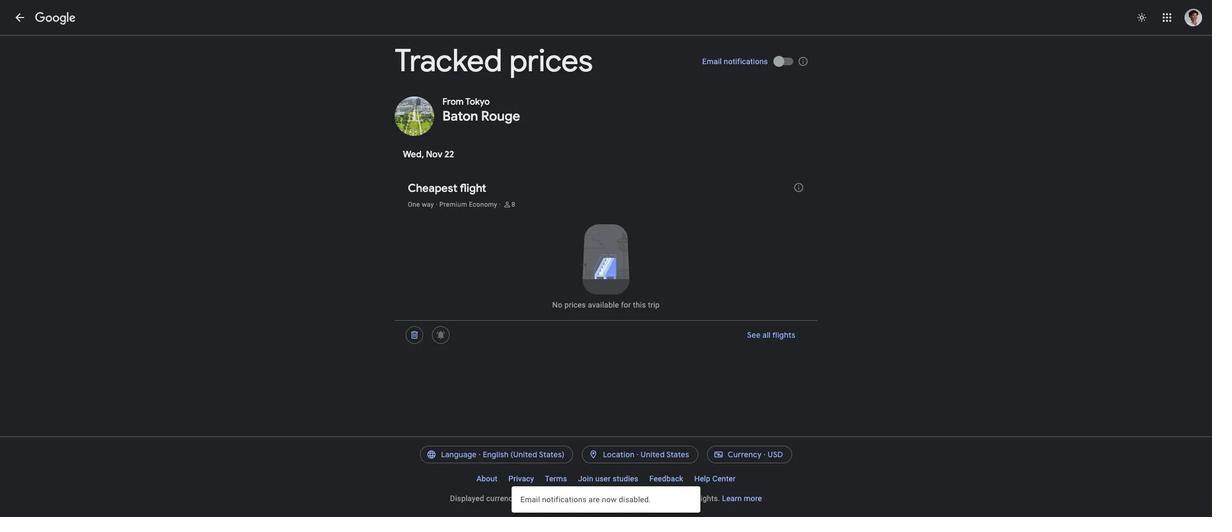 Task type: vqa. For each thing, say whether or not it's contained in the screenshot.
'differ'
yes



Task type: locate. For each thing, give the bounding box(es) containing it.
0 horizontal spatial email
[[520, 496, 540, 505]]

currencies
[[486, 495, 523, 503], [594, 495, 631, 503]]

0 vertical spatial notifications
[[724, 57, 768, 66]]

1 currencies from the left
[[486, 495, 523, 503]]

one
[[408, 201, 420, 209]]

join user studies
[[578, 475, 638, 484]]

disabled.
[[619, 496, 651, 505]]

tracked
[[395, 42, 502, 81]]

0 vertical spatial email
[[702, 57, 722, 66]]

trip
[[648, 301, 660, 310]]

available
[[588, 301, 619, 310]]

join
[[578, 475, 593, 484]]

currencies down join user studies link
[[594, 495, 631, 503]]

1 vertical spatial notifications
[[542, 496, 587, 505]]

more info element
[[793, 182, 804, 196]]

displayed
[[450, 495, 484, 503]]

for
[[621, 301, 631, 310]]

0 vertical spatial prices
[[509, 42, 593, 81]]

are
[[589, 496, 600, 505]]

currencies down privacy
[[486, 495, 523, 503]]

privacy
[[508, 475, 534, 484]]

cheapest flight
[[408, 182, 486, 195]]

more
[[744, 495, 762, 503]]

email
[[702, 57, 722, 66], [520, 496, 540, 505]]

0 horizontal spatial notifications
[[542, 496, 587, 505]]

displayed currencies may differ from the currencies used to purchase flights. learn more
[[450, 495, 762, 503]]

from
[[563, 495, 579, 503]]

email notifications are now disabled.
[[520, 496, 651, 505]]

studies
[[613, 475, 638, 484]]

prices for tracked prices
[[509, 42, 593, 81]]

1 horizontal spatial email
[[702, 57, 722, 66]]

from tokyo baton rouge
[[442, 97, 520, 125]]

go back image
[[13, 11, 26, 24]]

feedback link
[[644, 470, 689, 488]]

1 vertical spatial email
[[520, 496, 540, 505]]

no
[[552, 301, 562, 310]]

economy
[[469, 201, 497, 209]]

united
[[641, 450, 665, 460]]

1 horizontal spatial currencies
[[594, 495, 631, 503]]

22
[[445, 149, 454, 160]]

help
[[694, 475, 710, 484]]

1 vertical spatial prices
[[564, 301, 586, 310]]

way
[[422, 201, 434, 209]]

wed, nov 22
[[403, 149, 454, 160]]

prices
[[509, 42, 593, 81], [564, 301, 586, 310]]

remove saved flight, one way trip from tokyo to baton rouge.wed, nov 22 image
[[401, 322, 428, 349]]

more info image
[[793, 182, 804, 193]]

from
[[442, 97, 464, 108]]

nov
[[426, 149, 442, 160]]

all
[[763, 330, 771, 340]]

center
[[712, 475, 736, 484]]

english
[[483, 450, 509, 460]]

1 horizontal spatial notifications
[[724, 57, 768, 66]]

flights.
[[696, 495, 720, 503]]

tokyo
[[465, 97, 490, 108]]

email notifications image
[[798, 56, 809, 67]]

0 horizontal spatial currencies
[[486, 495, 523, 503]]

prices for no prices available for this trip
[[564, 301, 586, 310]]

flights
[[772, 330, 795, 340]]

notifications
[[724, 57, 768, 66], [542, 496, 587, 505]]



Task type: describe. For each thing, give the bounding box(es) containing it.
learn more link
[[722, 495, 762, 503]]

email for email notifications are now disabled.
[[520, 496, 540, 505]]

change appearance image
[[1129, 4, 1155, 31]]

help center link
[[689, 470, 741, 488]]

rouge
[[481, 108, 520, 125]]

about link
[[471, 470, 503, 488]]

states
[[666, 450, 689, 460]]

language
[[441, 450, 477, 460]]

terms
[[545, 475, 567, 484]]

wed,
[[403, 149, 424, 160]]

cheapest
[[408, 182, 457, 195]]

privacy link
[[503, 470, 540, 488]]

one way premium economy
[[408, 201, 497, 209]]

location
[[603, 450, 635, 460]]

differ
[[542, 495, 561, 503]]

purchase
[[661, 495, 694, 503]]

may
[[525, 495, 540, 503]]

see
[[747, 330, 761, 340]]

states)
[[539, 450, 565, 460]]

currency
[[728, 450, 762, 460]]

english (united states)
[[483, 450, 565, 460]]

flight
[[460, 182, 486, 195]]

tracked prices
[[395, 42, 593, 81]]

used
[[633, 495, 650, 503]]

baton
[[442, 108, 478, 125]]

user
[[595, 475, 611, 484]]

this
[[633, 301, 646, 310]]

about
[[476, 475, 497, 484]]

email for email notifications
[[702, 57, 722, 66]]

see all flights
[[747, 330, 795, 340]]

2 currencies from the left
[[594, 495, 631, 503]]

now
[[602, 496, 617, 505]]

(united
[[511, 450, 537, 460]]

notifications for email notifications
[[724, 57, 768, 66]]

feedback
[[649, 475, 683, 484]]

terms link
[[540, 470, 573, 488]]

usd
[[768, 450, 783, 460]]

8 passengers text field
[[512, 200, 515, 209]]

learn
[[722, 495, 742, 503]]

to
[[652, 495, 659, 503]]

united states
[[641, 450, 689, 460]]

help center
[[694, 475, 736, 484]]

premium
[[439, 201, 467, 209]]

no prices available for this trip
[[552, 301, 660, 310]]

notifications for email notifications are now disabled.
[[542, 496, 587, 505]]

join user studies link
[[573, 470, 644, 488]]

8
[[512, 201, 515, 209]]

email notifications
[[702, 57, 768, 66]]

the
[[581, 495, 592, 503]]



